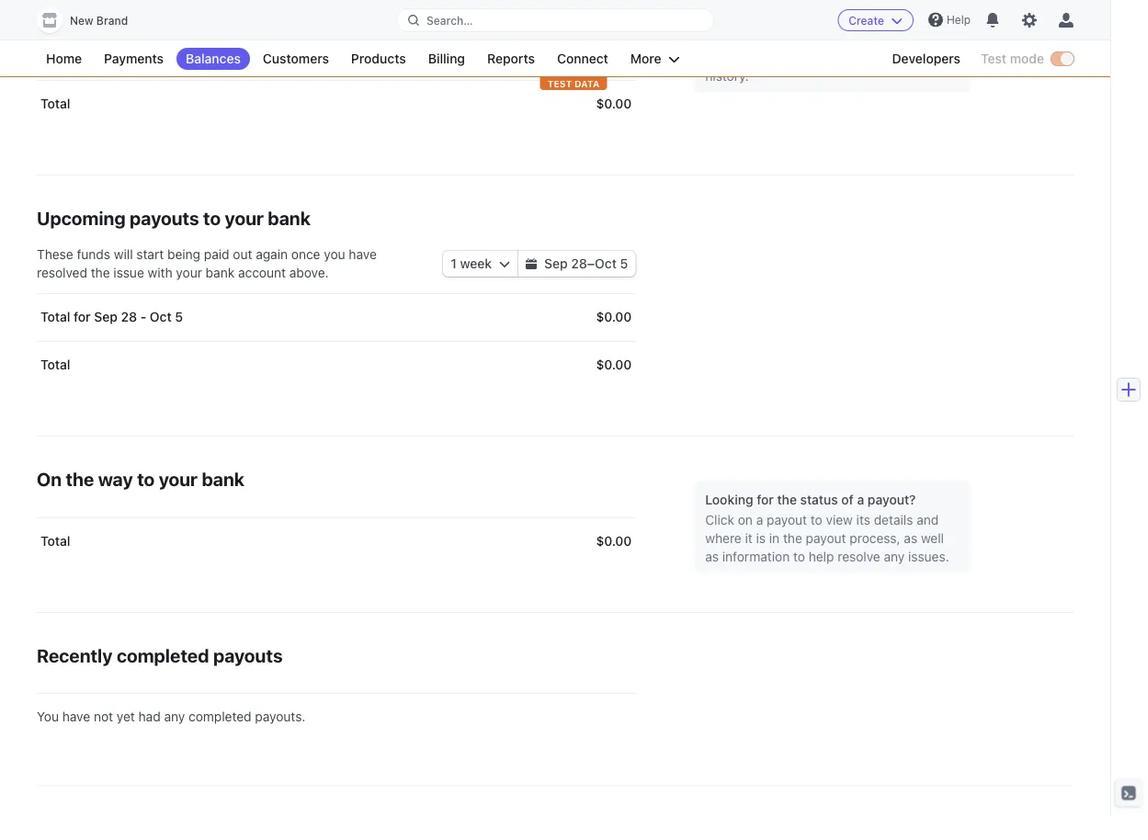 Task type: vqa. For each thing, say whether or not it's contained in the screenshot.
On the way to your bank account way
yes



Task type: describe. For each thing, give the bounding box(es) containing it.
6 row from the top
[[37, 518, 636, 566]]

test data
[[548, 78, 600, 89]]

balance
[[836, 32, 882, 47]]

0 vertical spatial sep
[[545, 257, 568, 272]]

products link
[[342, 48, 416, 70]]

payouts.
[[255, 710, 306, 725]]

test
[[548, 78, 572, 89]]

bank inside these funds will start being paid out again once you have resolved the issue with your bank account above.
[[206, 266, 235, 281]]

test mode
[[982, 51, 1045, 66]]

new brand button
[[37, 7, 146, 33]]

paid
[[204, 247, 230, 263]]

row containing funds on hold
[[37, 47, 636, 80]]

balance
[[706, 10, 754, 25]]

1 vertical spatial completed
[[189, 710, 252, 725]]

1 vertical spatial a
[[757, 513, 764, 528]]

more button
[[622, 48, 690, 70]]

yet
[[117, 710, 135, 725]]

reports link
[[478, 48, 545, 70]]

balance reconcile your stripe balance and download your categorized transaction history.
[[706, 10, 937, 84]]

way for on the way to your bank account
[[84, 30, 107, 46]]

reports
[[488, 51, 535, 66]]

once
[[291, 247, 321, 263]]

1 week
[[451, 257, 492, 272]]

week
[[460, 257, 492, 272]]

mode
[[1011, 51, 1045, 66]]

click
[[706, 513, 735, 528]]

0 vertical spatial a
[[858, 493, 865, 508]]

search…
[[427, 14, 473, 27]]

home
[[46, 51, 82, 66]]

connect
[[557, 51, 609, 66]]

view
[[827, 513, 854, 528]]

help
[[947, 13, 971, 26]]

create button
[[838, 9, 914, 31]]

the inside these funds will start being paid out again once you have resolved the issue with your bank account above.
[[91, 266, 110, 281]]

its
[[857, 513, 871, 528]]

home link
[[37, 48, 91, 70]]

0 horizontal spatial oct
[[150, 310, 172, 325]]

start
[[137, 247, 164, 263]]

hold
[[99, 56, 124, 71]]

the inside row
[[61, 30, 80, 46]]

brand
[[96, 14, 128, 27]]

out
[[233, 247, 252, 263]]

payments
[[104, 51, 164, 66]]

above.
[[290, 266, 329, 281]]

these
[[37, 247, 73, 263]]

on the way to your bank
[[37, 469, 245, 490]]

will
[[114, 247, 133, 263]]

1 horizontal spatial 28
[[571, 257, 588, 272]]

funds on hold
[[40, 56, 124, 71]]

total for sep 28 - oct 5
[[40, 310, 183, 325]]

1 vertical spatial sep
[[94, 310, 118, 325]]

again
[[256, 247, 288, 263]]

developers
[[893, 51, 961, 66]]

new brand
[[70, 14, 128, 27]]

balances
[[186, 51, 241, 66]]

you have not yet had any completed payouts.
[[37, 710, 306, 725]]

with
[[148, 266, 173, 281]]

your inside these funds will start being paid out again once you have resolved the issue with your bank account above.
[[176, 266, 202, 281]]

process,
[[850, 531, 901, 546]]

billing
[[428, 51, 465, 66]]

looking
[[706, 493, 754, 508]]

-
[[140, 310, 146, 325]]

any inside looking for the status of a payout? click on a payout to view its details and where it is in the payout process, as well as information to help resolve any issues.
[[885, 550, 905, 565]]

upcoming payouts to your bank
[[37, 207, 311, 229]]

–
[[588, 257, 595, 272]]

resolved
[[37, 266, 87, 281]]

1 horizontal spatial as
[[905, 531, 918, 546]]

sep 28 – oct 5
[[545, 257, 629, 272]]

help button
[[922, 5, 979, 34]]

0 vertical spatial 5
[[621, 257, 629, 272]]

row containing on the way to your bank account
[[37, 18, 636, 55]]

on inside looking for the status of a payout? click on a payout to view its details and where it is in the payout process, as well as information to help resolve any issues.
[[738, 513, 753, 528]]

upcoming
[[37, 207, 126, 229]]

status
[[801, 493, 839, 508]]

being
[[167, 247, 201, 263]]

new
[[70, 14, 93, 27]]

create
[[849, 14, 885, 27]]

grid containing total for
[[37, 294, 636, 390]]

28 inside row
[[121, 310, 137, 325]]

for for looking
[[757, 493, 774, 508]]

payout?
[[868, 493, 917, 508]]

not
[[94, 710, 113, 725]]



Task type: locate. For each thing, give the bounding box(es) containing it.
1 total from the top
[[40, 97, 70, 112]]

you
[[324, 247, 346, 263]]

customers
[[263, 51, 329, 66]]

account down again
[[238, 266, 286, 281]]

1 vertical spatial as
[[706, 550, 719, 565]]

history.
[[706, 69, 749, 84]]

any
[[885, 550, 905, 565], [164, 710, 185, 725]]

for inside looking for the status of a payout? click on a payout to view its details and where it is in the payout process, as well as information to help resolve any issues.
[[757, 493, 774, 508]]

and up transaction
[[885, 32, 908, 47]]

4 row from the top
[[37, 294, 636, 342]]

svg image
[[500, 259, 511, 270]]

connect link
[[548, 48, 618, 70]]

test
[[982, 51, 1007, 66]]

and
[[885, 32, 908, 47], [917, 513, 939, 528]]

5 right – on the right of the page
[[621, 257, 629, 272]]

looking for the status of a payout? click on a payout to view its details and where it is in the payout process, as well as information to help resolve any issues.
[[706, 493, 950, 565]]

way for on the way to your bank
[[98, 469, 133, 490]]

5
[[621, 257, 629, 272], [175, 310, 183, 325]]

payout up help
[[806, 531, 847, 546]]

sep
[[545, 257, 568, 272], [94, 310, 118, 325]]

details
[[875, 513, 914, 528]]

customers link
[[254, 48, 338, 70]]

1 horizontal spatial 5
[[621, 257, 629, 272]]

1 vertical spatial way
[[98, 469, 133, 490]]

0 vertical spatial payouts
[[130, 207, 199, 229]]

row
[[37, 18, 636, 55], [37, 47, 636, 80], [37, 80, 636, 128], [37, 294, 636, 342], [37, 342, 636, 390], [37, 518, 636, 566]]

1 vertical spatial for
[[757, 493, 774, 508]]

way inside row
[[84, 30, 107, 46]]

data
[[575, 78, 600, 89]]

payouts up the start
[[130, 207, 199, 229]]

0 vertical spatial on
[[40, 30, 58, 46]]

1
[[451, 257, 457, 272]]

oct right svg icon
[[595, 257, 617, 272]]

1 horizontal spatial have
[[349, 247, 377, 263]]

1 horizontal spatial account
[[238, 266, 286, 281]]

1 horizontal spatial payouts
[[213, 645, 283, 667]]

1 horizontal spatial on
[[738, 513, 753, 528]]

issues.
[[909, 550, 950, 565]]

1 row from the top
[[37, 18, 636, 55]]

balance link
[[706, 9, 960, 27]]

transaction
[[870, 51, 937, 66]]

a right of
[[858, 493, 865, 508]]

a up is
[[757, 513, 764, 528]]

on up it
[[738, 513, 753, 528]]

1 vertical spatial 5
[[175, 310, 183, 325]]

0 vertical spatial account
[[188, 30, 236, 46]]

reconcile
[[706, 32, 763, 47]]

download
[[706, 51, 763, 66]]

information
[[723, 550, 790, 565]]

Search… text field
[[397, 9, 714, 32]]

had
[[139, 710, 161, 725]]

categorized
[[797, 51, 867, 66]]

have inside these funds will start being paid out again once you have resolved the issue with your bank account above.
[[349, 247, 377, 263]]

well
[[922, 531, 945, 546]]

0 vertical spatial on
[[80, 56, 95, 71]]

$0.00
[[598, 30, 632, 46], [598, 56, 632, 71], [597, 97, 632, 112], [597, 310, 632, 325], [597, 358, 632, 373], [597, 534, 632, 550]]

2 total from the top
[[40, 310, 70, 325]]

payout
[[767, 513, 808, 528], [806, 531, 847, 546]]

2 grid from the top
[[37, 294, 636, 390]]

in
[[770, 531, 780, 546]]

way
[[84, 30, 107, 46], [98, 469, 133, 490]]

0 horizontal spatial for
[[74, 310, 91, 325]]

on the way to your bank account
[[40, 30, 236, 46]]

on for on the way to your bank account
[[40, 30, 58, 46]]

payments link
[[95, 48, 173, 70]]

0 horizontal spatial have
[[62, 710, 90, 725]]

0 vertical spatial oct
[[595, 257, 617, 272]]

0 vertical spatial as
[[905, 531, 918, 546]]

1 horizontal spatial for
[[757, 493, 774, 508]]

developers link
[[884, 48, 970, 70]]

resolve
[[838, 550, 881, 565]]

more
[[631, 51, 662, 66]]

1 vertical spatial account
[[238, 266, 286, 281]]

0 horizontal spatial 28
[[121, 310, 137, 325]]

issue
[[114, 266, 144, 281]]

have left not
[[62, 710, 90, 725]]

1 vertical spatial and
[[917, 513, 939, 528]]

1 grid from the top
[[37, 18, 636, 128]]

to
[[111, 30, 122, 46], [203, 207, 221, 229], [137, 469, 155, 490], [811, 513, 823, 528], [794, 550, 806, 565]]

svg image
[[526, 259, 537, 270]]

1 vertical spatial on
[[738, 513, 753, 528]]

completed left payouts.
[[189, 710, 252, 725]]

products
[[351, 51, 406, 66]]

these funds will start being paid out again once you have resolved the issue with your bank account above.
[[37, 247, 377, 281]]

and inside balance reconcile your stripe balance and download your categorized transaction history.
[[885, 32, 908, 47]]

28 left the -
[[121, 310, 137, 325]]

0 vertical spatial and
[[885, 32, 908, 47]]

on for on the way to your bank
[[37, 469, 62, 490]]

and inside looking for the status of a payout? click on a payout to view its details and where it is in the payout process, as well as information to help resolve any issues.
[[917, 513, 939, 528]]

account inside row
[[188, 30, 236, 46]]

0 vertical spatial have
[[349, 247, 377, 263]]

on
[[80, 56, 95, 71], [738, 513, 753, 528]]

1 horizontal spatial oct
[[595, 257, 617, 272]]

Search… search field
[[397, 9, 714, 32]]

you
[[37, 710, 59, 725]]

funds
[[77, 247, 110, 263]]

for right the looking
[[757, 493, 774, 508]]

1 horizontal spatial and
[[917, 513, 939, 528]]

as left well
[[905, 531, 918, 546]]

oct
[[595, 257, 617, 272], [150, 310, 172, 325]]

sep left the -
[[94, 310, 118, 325]]

any right had
[[164, 710, 185, 725]]

0 horizontal spatial account
[[188, 30, 236, 46]]

5 row from the top
[[37, 342, 636, 390]]

sep right svg icon
[[545, 257, 568, 272]]

3 row from the top
[[37, 80, 636, 128]]

account
[[188, 30, 236, 46], [238, 266, 286, 281]]

for down resolved
[[74, 310, 91, 325]]

of
[[842, 493, 854, 508]]

funds
[[40, 56, 77, 71]]

1 horizontal spatial any
[[885, 550, 905, 565]]

0 horizontal spatial 5
[[175, 310, 183, 325]]

0 horizontal spatial payouts
[[130, 207, 199, 229]]

0 horizontal spatial and
[[885, 32, 908, 47]]

0 vertical spatial way
[[84, 30, 107, 46]]

recently
[[37, 645, 113, 667]]

recently completed payouts
[[37, 645, 283, 667]]

0 horizontal spatial any
[[164, 710, 185, 725]]

0 vertical spatial payout
[[767, 513, 808, 528]]

0 horizontal spatial sep
[[94, 310, 118, 325]]

1 vertical spatial payout
[[806, 531, 847, 546]]

have
[[349, 247, 377, 263], [62, 710, 90, 725]]

help
[[809, 550, 835, 565]]

account up balances
[[188, 30, 236, 46]]

account inside these funds will start being paid out again once you have resolved the issue with your bank account above.
[[238, 266, 286, 281]]

any down process,
[[885, 550, 905, 565]]

it
[[746, 531, 753, 546]]

where
[[706, 531, 742, 546]]

1 horizontal spatial sep
[[545, 257, 568, 272]]

0 vertical spatial any
[[885, 550, 905, 565]]

0 vertical spatial for
[[74, 310, 91, 325]]

1 week button
[[444, 252, 518, 277]]

completed up you have not yet had any completed payouts.
[[117, 645, 209, 667]]

2 row from the top
[[37, 47, 636, 80]]

0 horizontal spatial on
[[80, 56, 95, 71]]

is
[[757, 531, 766, 546]]

1 vertical spatial on
[[37, 469, 62, 490]]

1 vertical spatial oct
[[150, 310, 172, 325]]

and up well
[[917, 513, 939, 528]]

0 vertical spatial 28
[[571, 257, 588, 272]]

1 horizontal spatial a
[[858, 493, 865, 508]]

for
[[74, 310, 91, 325], [757, 493, 774, 508]]

4 total from the top
[[40, 534, 70, 550]]

1 vertical spatial have
[[62, 710, 90, 725]]

on
[[40, 30, 58, 46], [37, 469, 62, 490]]

grid containing on the way to your bank account
[[37, 18, 636, 128]]

1 vertical spatial grid
[[37, 294, 636, 390]]

payout up in
[[767, 513, 808, 528]]

payouts up payouts.
[[213, 645, 283, 667]]

for for total
[[74, 310, 91, 325]]

1 vertical spatial payouts
[[213, 645, 283, 667]]

1 vertical spatial any
[[164, 710, 185, 725]]

bank
[[156, 30, 185, 46], [268, 207, 311, 229], [206, 266, 235, 281], [202, 469, 245, 490]]

0 vertical spatial grid
[[37, 18, 636, 128]]

have right you on the top left of page
[[349, 247, 377, 263]]

5 right the -
[[175, 310, 183, 325]]

on left hold
[[80, 56, 95, 71]]

28 right svg icon
[[571, 257, 588, 272]]

row containing total for
[[37, 294, 636, 342]]

3 total from the top
[[40, 358, 70, 373]]

payouts
[[130, 207, 199, 229], [213, 645, 283, 667]]

1 vertical spatial 28
[[121, 310, 137, 325]]

balances link
[[177, 48, 250, 70]]

stripe
[[797, 32, 832, 47]]

0 horizontal spatial a
[[757, 513, 764, 528]]

0 vertical spatial completed
[[117, 645, 209, 667]]

as down where
[[706, 550, 719, 565]]

oct right the -
[[150, 310, 172, 325]]

billing link
[[419, 48, 475, 70]]

grid
[[37, 18, 636, 128], [37, 294, 636, 390]]

0 horizontal spatial as
[[706, 550, 719, 565]]

on inside row
[[40, 30, 58, 46]]



